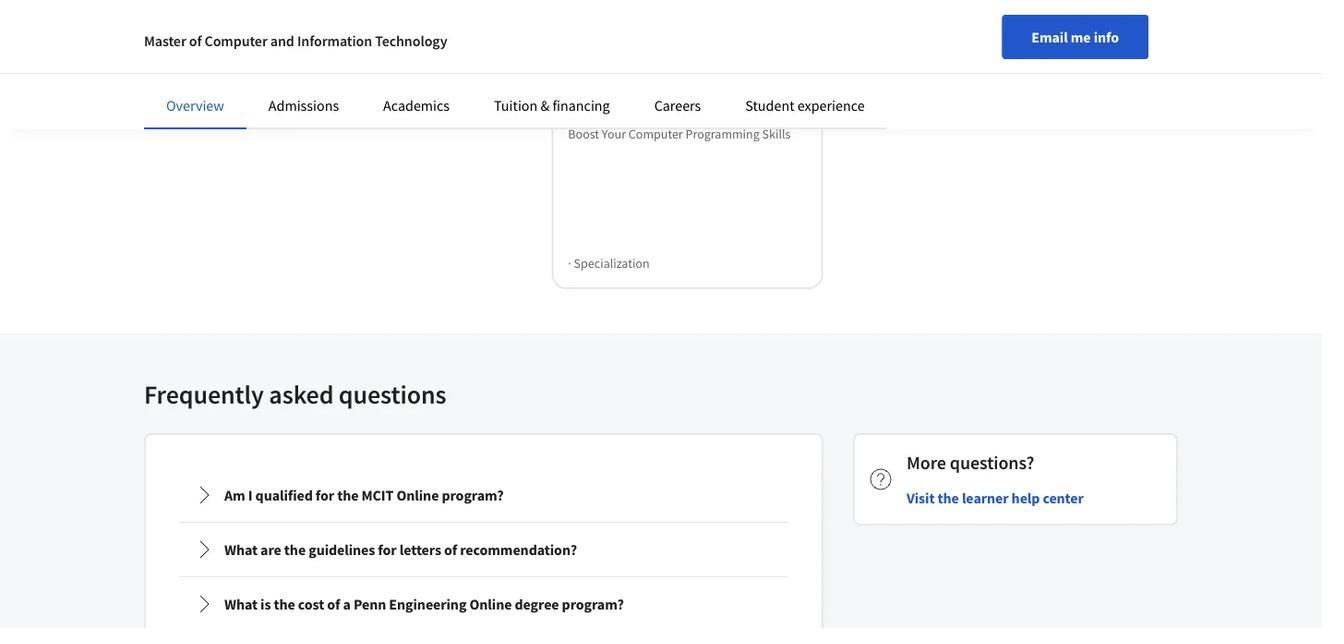 Task type: locate. For each thing, give the bounding box(es) containing it.
online
[[397, 486, 439, 504], [470, 595, 512, 613]]

2 what from the top
[[224, 595, 258, 613]]

1 horizontal spatial for
[[378, 540, 397, 559]]

0 vertical spatial and
[[271, 31, 295, 50]]

and left "java"
[[617, 90, 641, 108]]

technology
[[375, 31, 448, 50]]

experience
[[798, 96, 865, 115]]

what left are
[[224, 540, 258, 559]]

visit the learner help center
[[907, 489, 1084, 507]]

online right mcit
[[397, 486, 439, 504]]

help
[[1012, 489, 1041, 507]]

introduction to programming with python and java link
[[568, 66, 807, 110]]

what is the cost of a penn engineering online degree program? button
[[180, 578, 788, 628]]

1 horizontal spatial computer
[[629, 126, 683, 142]]

programming down careers 'link'
[[686, 126, 760, 142]]

0 vertical spatial online
[[397, 486, 439, 504]]

0 vertical spatial for
[[316, 486, 334, 504]]

info
[[1094, 28, 1120, 46]]

skills
[[763, 126, 791, 142]]

computer for programming
[[629, 126, 683, 142]]

of right master on the left top of page
[[189, 31, 202, 50]]

1 vertical spatial for
[[378, 540, 397, 559]]

email me info
[[1032, 28, 1120, 46]]

what
[[224, 540, 258, 559], [224, 595, 258, 613]]

the right are
[[284, 540, 306, 559]]

computer
[[205, 31, 268, 50], [629, 126, 683, 142]]

1 vertical spatial what
[[224, 595, 258, 613]]

and
[[271, 31, 295, 50], [617, 90, 641, 108]]

asked
[[269, 378, 334, 411]]

1 vertical spatial computer
[[629, 126, 683, 142]]

0 vertical spatial programming
[[666, 68, 752, 86]]

1 vertical spatial and
[[617, 90, 641, 108]]

what are the guidelines for letters of recommendation? button
[[180, 524, 788, 576]]

overview link
[[166, 96, 224, 115]]

0 vertical spatial of
[[189, 31, 202, 50]]

for right qualified
[[316, 486, 334, 504]]

of left the a
[[327, 595, 340, 613]]

tuition & financing link
[[494, 96, 610, 115]]

introduction
[[568, 68, 647, 86]]

1 vertical spatial of
[[444, 540, 457, 559]]

am i qualified for the mcit online  program? button
[[180, 469, 788, 521]]

student experience
[[746, 96, 865, 115]]

programming
[[666, 68, 752, 86], [686, 126, 760, 142]]

0 vertical spatial program?
[[442, 486, 504, 504]]

1 vertical spatial program?
[[562, 595, 624, 613]]

frequently asked questions
[[144, 378, 447, 411]]

1 horizontal spatial and
[[617, 90, 641, 108]]

1 horizontal spatial of
[[327, 595, 340, 613]]

are
[[261, 540, 282, 559]]

student
[[746, 96, 795, 115]]

1 what from the top
[[224, 540, 258, 559]]

0 horizontal spatial computer
[[205, 31, 268, 50]]

admissions
[[269, 96, 339, 115]]

what is the cost of a penn engineering online degree program?
[[224, 595, 624, 613]]

academics
[[383, 96, 450, 115]]

1 vertical spatial online
[[470, 595, 512, 613]]

and left "information"
[[271, 31, 295, 50]]

frequently
[[144, 378, 264, 411]]

of right letters
[[444, 540, 457, 559]]

program? right degree
[[562, 595, 624, 613]]

computer right master on the left top of page
[[205, 31, 268, 50]]

programming up the careers at the top of page
[[666, 68, 752, 86]]

the left mcit
[[337, 486, 359, 504]]

guidelines
[[309, 540, 375, 559]]

for
[[316, 486, 334, 504], [378, 540, 397, 559]]

what left is
[[224, 595, 258, 613]]

am
[[224, 486, 245, 504]]

programming inside introduction to programming with python and java
[[666, 68, 752, 86]]

of
[[189, 31, 202, 50], [444, 540, 457, 559], [327, 595, 340, 613]]

0 horizontal spatial for
[[316, 486, 334, 504]]

am i qualified for the mcit online  program?
[[224, 486, 504, 504]]

computer down "java"
[[629, 126, 683, 142]]

computer for and
[[205, 31, 268, 50]]

·
[[568, 255, 572, 272]]

program?
[[442, 486, 504, 504], [562, 595, 624, 613]]

is
[[261, 595, 271, 613]]

what for what is the cost of a penn engineering online degree program?
[[224, 595, 258, 613]]

master
[[144, 31, 186, 50]]

online left degree
[[470, 595, 512, 613]]

for left letters
[[378, 540, 397, 559]]

2 horizontal spatial of
[[444, 540, 457, 559]]

specialization
[[574, 255, 650, 272]]

questions?
[[950, 451, 1035, 474]]

email
[[1032, 28, 1069, 46]]

your
[[602, 126, 626, 142]]

the
[[337, 486, 359, 504], [938, 489, 960, 507], [284, 540, 306, 559], [274, 595, 295, 613]]

1 horizontal spatial program?
[[562, 595, 624, 613]]

visit the learner help center link
[[907, 487, 1084, 509]]

0 vertical spatial what
[[224, 540, 258, 559]]

0 vertical spatial computer
[[205, 31, 268, 50]]

program? up what are the guidelines for letters of recommendation? dropdown button
[[442, 486, 504, 504]]

0 horizontal spatial program?
[[442, 486, 504, 504]]

· specialization
[[568, 255, 650, 272]]



Task type: describe. For each thing, give the bounding box(es) containing it.
to
[[650, 68, 663, 86]]

learner
[[963, 489, 1009, 507]]

introduction to programming with python and java
[[568, 68, 783, 108]]

engineering
[[389, 595, 467, 613]]

more questions?
[[907, 451, 1035, 474]]

center
[[1043, 489, 1084, 507]]

careers
[[655, 96, 701, 115]]

boost your computer programming skills
[[568, 126, 791, 142]]

me
[[1071, 28, 1092, 46]]

tuition
[[494, 96, 538, 115]]

overview
[[166, 96, 224, 115]]

what for what are the guidelines for letters of recommendation?
[[224, 540, 258, 559]]

information
[[297, 31, 372, 50]]

the right the visit
[[938, 489, 960, 507]]

the right is
[[274, 595, 295, 613]]

visit
[[907, 489, 935, 507]]

email me info button
[[1003, 15, 1149, 59]]

1 horizontal spatial online
[[470, 595, 512, 613]]

recommendation?
[[460, 540, 577, 559]]

cost
[[298, 595, 324, 613]]

0 horizontal spatial and
[[271, 31, 295, 50]]

master of computer and information technology
[[144, 31, 448, 50]]

admissions link
[[269, 96, 339, 115]]

2 vertical spatial of
[[327, 595, 340, 613]]

with
[[755, 68, 783, 86]]

more
[[907, 451, 947, 474]]

qualified
[[256, 486, 313, 504]]

1 vertical spatial programming
[[686, 126, 760, 142]]

academics link
[[383, 96, 450, 115]]

careers link
[[655, 96, 701, 115]]

what are the guidelines for letters of recommendation?
[[224, 540, 577, 559]]

tuition & financing
[[494, 96, 610, 115]]

financing
[[553, 96, 610, 115]]

penn
[[354, 595, 386, 613]]

letters
[[400, 540, 442, 559]]

questions
[[339, 378, 447, 411]]

python
[[568, 90, 614, 108]]

&
[[541, 96, 550, 115]]

collapsed list
[[176, 465, 793, 628]]

mcit
[[362, 486, 394, 504]]

java
[[643, 90, 673, 108]]

degree
[[515, 595, 559, 613]]

a
[[343, 595, 351, 613]]

0 horizontal spatial of
[[189, 31, 202, 50]]

student experience link
[[746, 96, 865, 115]]

i
[[248, 486, 253, 504]]

boost
[[568, 126, 600, 142]]

0 horizontal spatial online
[[397, 486, 439, 504]]

and inside introduction to programming with python and java
[[617, 90, 641, 108]]



Task type: vqa. For each thing, say whether or not it's contained in the screenshot.
ADMISSIONS
yes



